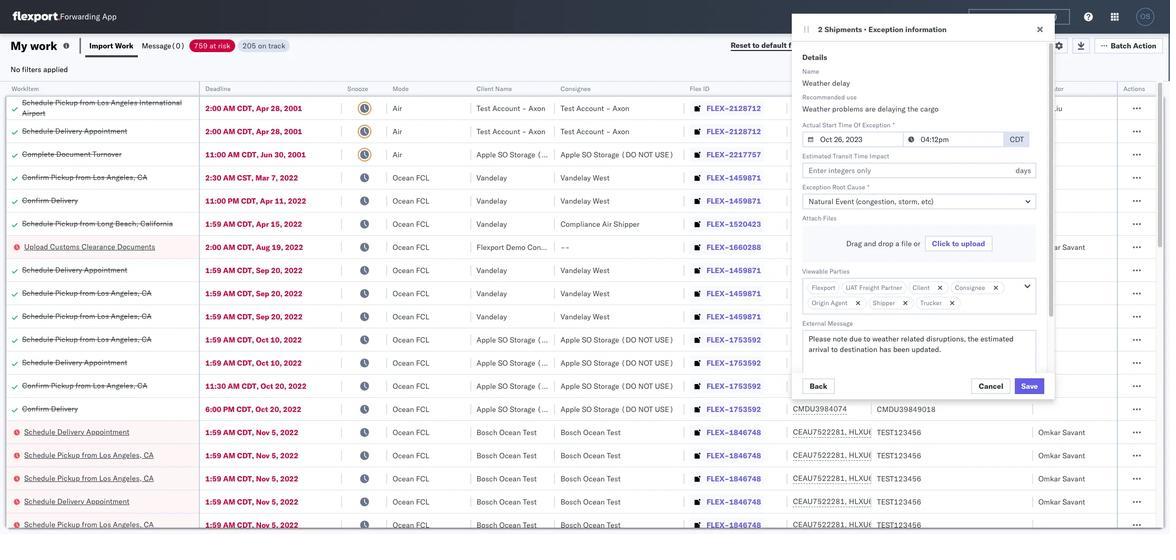 Task type: vqa. For each thing, say whether or not it's contained in the screenshot.


Task type: describe. For each thing, give the bounding box(es) containing it.
schedule delivery appointment button for 2:00 am cdt, apr 28, 2001
[[22, 126, 127, 137]]

trucker button
[[916, 297, 961, 309]]

confirm pickup from los angeles, ca for 2:30
[[22, 172, 147, 182]]

airport
[[22, 108, 45, 118]]

mode
[[393, 85, 409, 93]]

exception root cause *
[[802, 183, 870, 191]]

cause
[[847, 183, 865, 191]]

2 nov from the top
[[256, 451, 270, 460]]

yao
[[1039, 103, 1051, 113]]

4 flex-1846748 from the top
[[707, 497, 761, 506]]

4 5, from the top
[[272, 497, 278, 506]]

west for confirm pickup from los angeles, ca 'button' corresponding to 2:30
[[593, 173, 610, 182]]

5 ceau7522281, from the top
[[793, 520, 847, 529]]

6 ocean fcl from the top
[[393, 289, 430, 298]]

documents
[[117, 242, 155, 251]]

14 ocean fcl from the top
[[393, 474, 430, 483]]

forwarding
[[60, 12, 100, 22]]

batch action button
[[1095, 38, 1163, 53]]

2001 for complete document turnover
[[288, 150, 306, 159]]

kkfu7750073, ljiu1111116, lkju1111111, segu4454778
[[793, 219, 1004, 228]]

1:59 am cdt, apr 15, 2022
[[205, 219, 302, 229]]

17 flex- from the top
[[707, 474, 729, 483]]

from inside schedule pickup from long beach, california link
[[80, 219, 95, 228]]

3 1846748 from the top
[[729, 474, 761, 483]]

snooze
[[347, 85, 368, 93]]

aug
[[256, 242, 270, 252]]

yao liu
[[1039, 103, 1063, 113]]

1 weather from the top
[[802, 78, 830, 88]]

jun
[[261, 150, 273, 159]]

beach,
[[115, 219, 138, 228]]

long
[[97, 219, 113, 228]]

schedule delivery appointment link for 2:00 am cdt, apr 28, 2001
[[22, 126, 127, 136]]

filters inside button
[[789, 41, 810, 50]]

4 fcl from the top
[[416, 242, 430, 252]]

5 ceau7522281, hlxu6269489, hlxu8034992 from the top
[[793, 520, 956, 529]]

3 ceau7522281, from the top
[[793, 474, 847, 483]]

flxt29342342
[[877, 219, 931, 229]]

os
[[1140, 13, 1151, 21]]

10 1:59 from the top
[[205, 497, 221, 506]]

client button
[[909, 282, 949, 294]]

5 hlxu8034992 from the top
[[905, 520, 956, 529]]

2 1:59 am cdt, sep 20, 2022 from the top
[[205, 289, 303, 298]]

schedule pickup from los angeles international airport button
[[22, 97, 194, 119]]

click to upload button
[[925, 236, 993, 252]]

upload
[[961, 239, 985, 248]]

1 flex1459871 from the top
[[877, 173, 927, 182]]

8 flex- from the top
[[707, 265, 729, 275]]

3 omkar from the top
[[1039, 451, 1061, 460]]

9 flex- from the top
[[707, 289, 729, 298]]

3 5, from the top
[[272, 474, 278, 483]]

7 fcl from the top
[[416, 312, 430, 321]]

2:00 am cdt, apr 28, 2001 for schedule pickup from los angeles international airport
[[205, 103, 302, 113]]

attach
[[802, 214, 822, 222]]

confirm delivery button for 6:00
[[22, 403, 78, 415]]

10 fcl from the top
[[416, 381, 430, 391]]

5 1:59 am cdt, nov 5, 2022 from the top
[[205, 520, 298, 530]]

cdt
[[1010, 135, 1024, 144]]

schedule pickup from los angeles international airport link
[[22, 97, 194, 118]]

3 omkar savant from the top
[[1039, 451, 1085, 460]]

5 bozo1234565, from the top
[[849, 312, 902, 321]]

•
[[864, 25, 867, 34]]

4 1846748 from the top
[[729, 497, 761, 506]]

container
[[793, 85, 821, 93]]

4 1:59 from the top
[[205, 312, 221, 321]]

1 bozo1234565, from the top
[[849, 173, 902, 182]]

track
[[268, 41, 285, 50]]

schedule pickup from long beach, california
[[22, 219, 173, 228]]

2 vertical spatial exception
[[802, 183, 831, 191]]

7,
[[271, 173, 278, 182]]

0 horizontal spatial consignee button
[[555, 83, 674, 93]]

cmdu3984074 for confirm pickup from los angeles, ca
[[793, 381, 847, 390]]

0191967788 for schedule pickup from los angeles international airport
[[877, 103, 923, 113]]

schedule delivery appointment for 1:59 am cdt, oct 10, 2022
[[22, 358, 127, 367]]

confirm delivery link for 11:00 pm cdt, apr 11, 2022
[[22, 195, 78, 205]]

205 on track
[[242, 41, 285, 50]]

attach files
[[802, 214, 837, 222]]

1753592 for schedule delivery appointment
[[729, 358, 761, 368]]

client name button
[[471, 83, 545, 93]]

upload customs clearance documents button
[[24, 241, 155, 253]]

5 hlxu6269489, from the top
[[849, 520, 903, 529]]

4 1459871 from the top
[[729, 289, 761, 298]]

1753592 for schedule pickup from los angeles, ca
[[729, 335, 761, 344]]

complete document turnover button
[[22, 149, 122, 160]]

confirm delivery link for 6:00 pm cdt, oct 20, 2022
[[22, 403, 78, 414]]

19 flex- from the top
[[707, 520, 729, 530]]

details
[[802, 53, 827, 62]]

cmdu39849018 for 1:59 am cdt, oct 10, 2022
[[877, 335, 936, 344]]

MMM D, YYYY text field
[[802, 132, 904, 147]]

file exception
[[990, 41, 1039, 50]]

to for reset
[[753, 41, 760, 50]]

3 fcl from the top
[[416, 219, 430, 229]]

2 vandelay west from the top
[[561, 196, 610, 205]]

partner
[[881, 284, 902, 292]]

start
[[823, 121, 837, 129]]

cmdu3984074 for schedule delivery appointment
[[793, 358, 847, 367]]

2 savant from the top
[[1063, 428, 1085, 437]]

8 1:59 from the top
[[205, 451, 221, 460]]

flex-2128712 for schedule pickup from los angeles international airport
[[707, 103, 761, 113]]

3 resize handle column header from the left
[[375, 82, 387, 534]]

appointment for 1:59 am cdt, sep 20, 2022
[[84, 265, 127, 274]]

1 savant from the top
[[1063, 242, 1085, 252]]

kkfu7750073,
[[793, 219, 847, 228]]

5 test123456 from the top
[[877, 520, 921, 530]]

confirm delivery for 11:00
[[22, 195, 78, 205]]

9 1:59 from the top
[[205, 474, 221, 483]]

1:59 am cdt, oct 10, 2022 for schedule delivery appointment
[[205, 358, 302, 368]]

5 flex- from the top
[[707, 196, 729, 205]]

10 resize handle column header from the left
[[1105, 82, 1117, 534]]

cancel
[[979, 382, 1004, 391]]

5 beau1234567, bozo1234565, tcnu1234565 from the top
[[793, 312, 956, 321]]

1 beau1234567, from the top
[[793, 173, 847, 182]]

risk
[[218, 41, 230, 50]]

0 vertical spatial --
[[877, 150, 886, 159]]

delaying
[[878, 104, 906, 114]]

3 1:59 from the top
[[205, 289, 221, 298]]

15 fcl from the top
[[416, 497, 430, 506]]

confirm pickup from los angeles, ca button for 11:30
[[22, 380, 147, 392]]

4 hlxu8034992 from the top
[[905, 497, 956, 506]]

5 west from the top
[[593, 312, 610, 321]]

12 flex- from the top
[[707, 358, 729, 368]]

shipper button
[[869, 297, 914, 309]]

1 flex-1846748 from the top
[[707, 428, 761, 437]]

cancel button
[[972, 378, 1011, 394]]

turnover
[[93, 149, 122, 159]]

confirm pickup from los angeles, ca link for 2:30 am cst, mar 7, 2022
[[22, 172, 147, 182]]

impact
[[870, 152, 889, 160]]

2001 for schedule delivery appointment
[[284, 127, 302, 136]]

deadline button
[[200, 83, 332, 93]]

2 1:59 from the top
[[205, 265, 221, 275]]

5 5, from the top
[[272, 520, 278, 530]]

name for client
[[495, 85, 512, 93]]

3 flex- from the top
[[707, 150, 729, 159]]

10, for schedule pickup from los angeles, ca
[[270, 335, 282, 344]]

1 1459871 from the top
[[729, 173, 761, 182]]

forwarding app link
[[13, 12, 117, 22]]

the
[[908, 104, 919, 114]]

1 beau1234567, bozo1234565, tcnu1234565 from the top
[[793, 173, 956, 182]]

2 shipments • exception information
[[818, 25, 947, 34]]

click to upload
[[932, 239, 985, 248]]

2:00 am cdt, apr 28, 2001 for schedule delivery appointment
[[205, 127, 302, 136]]

clearance
[[82, 242, 115, 251]]

Natural Event (congestion, storm, etc) text field
[[802, 194, 1037, 209]]

0 horizontal spatial --
[[561, 242, 570, 252]]

cmdu3984074 for schedule pickup from los angeles, ca
[[793, 335, 847, 344]]

flex-2128712 for schedule delivery appointment
[[707, 127, 761, 136]]

external message
[[802, 319, 853, 327]]

3 1459871 from the top
[[729, 265, 761, 275]]

delivery for 1:59 am cdt, sep 20, 2022
[[55, 265, 82, 274]]

1 sep from the top
[[256, 265, 269, 275]]

my
[[11, 38, 27, 53]]

back
[[810, 382, 828, 391]]

3 1:59 am cdt, nov 5, 2022 from the top
[[205, 474, 298, 483]]

drag and drop a file or
[[846, 239, 921, 248]]

air for schedule pickup from los angeles international airport
[[393, 103, 402, 113]]

2 fcl from the top
[[416, 196, 430, 205]]

confirm pickup from los angeles, ca for 11:30
[[22, 381, 147, 390]]

10 flex- from the top
[[707, 312, 729, 321]]

3 tcnu1234565 from the top
[[904, 265, 956, 275]]

viewable
[[802, 267, 828, 275]]

11,
[[275, 196, 286, 205]]

2 5, from the top
[[272, 451, 278, 460]]

Search Shipments (/) text field
[[969, 9, 1070, 25]]

3 1:59 am cdt, sep 20, 2022 from the top
[[205, 312, 303, 321]]

document
[[56, 149, 91, 159]]

confirm for 2:30 am cst, mar 7, 2022
[[22, 172, 49, 182]]

schedule delivery appointment link for 1:59 am cdt, sep 20, 2022
[[22, 264, 127, 275]]

flexport for flexport
[[812, 284, 836, 292]]

1 test123456 from the top
[[877, 428, 921, 437]]

import work
[[89, 41, 133, 50]]

lkju1111111,
[[899, 219, 951, 228]]

flex-1753592 for confirm pickup from los angeles, ca
[[707, 381, 761, 391]]

3 test123456 from the top
[[877, 474, 921, 483]]

container numbers
[[793, 85, 849, 93]]

5 flex-1846748 from the top
[[707, 520, 761, 530]]

4 ceau7522281, from the top
[[793, 497, 847, 506]]

4 vandelay west from the top
[[561, 289, 610, 298]]

2 ceau7522281, hlxu6269489, hlxu8034992 from the top
[[793, 450, 956, 460]]

1:59 am cdt, oct 10, 2022 for schedule pickup from los angeles, ca
[[205, 335, 302, 344]]

6 resize handle column header from the left
[[672, 82, 685, 534]]

15 ocean fcl from the top
[[393, 497, 430, 506]]

5 savant from the top
[[1063, 497, 1085, 506]]

reset
[[731, 41, 751, 50]]

2 vertical spatial consignee
[[955, 284, 985, 292]]

3 beau1234567, bozo1234565, tcnu1234565 from the top
[[793, 265, 956, 275]]

confirm delivery button for 11:00
[[22, 195, 78, 207]]

0191967788 for schedule delivery appointment
[[877, 127, 923, 136]]

5 fcl from the top
[[416, 265, 430, 275]]

2 beau1234567, from the top
[[793, 196, 847, 205]]

caiu7969337
[[793, 242, 843, 252]]

reset to default filters button
[[725, 38, 816, 53]]

liu
[[1052, 103, 1063, 113]]

3 2:00 from the top
[[205, 242, 221, 252]]

2 ocean fcl from the top
[[393, 196, 430, 205]]

11 flex- from the top
[[707, 335, 729, 344]]

11 fcl from the top
[[416, 404, 430, 414]]

compliance
[[561, 219, 600, 229]]

9 ocean fcl from the top
[[393, 358, 430, 368]]

schedule pickup from los angeles international airport
[[22, 98, 182, 118]]

6:00 pm cdt, oct 20, 2022
[[205, 404, 301, 414]]

uat freight partner
[[846, 284, 902, 292]]

apr for confirm delivery
[[260, 196, 273, 205]]

9 resize handle column header from the left
[[1021, 82, 1033, 534]]

actual start time of exception *
[[802, 121, 895, 129]]

4 bozo1234565, from the top
[[849, 288, 902, 298]]

5 resize handle column header from the left
[[543, 82, 555, 534]]

5 omkar savant from the top
[[1039, 497, 1085, 506]]

0 horizontal spatial shipper
[[614, 219, 640, 229]]

oct for confirm delivery
[[255, 404, 268, 414]]

flexport button
[[808, 282, 840, 294]]

7 ocean fcl from the top
[[393, 312, 430, 321]]

mar
[[255, 173, 269, 182]]

apr for schedule delivery appointment
[[256, 127, 269, 136]]

3 vandelay west from the top
[[561, 265, 610, 275]]

file
[[990, 41, 1003, 50]]

at
[[210, 41, 216, 50]]

flex
[[690, 85, 702, 93]]

save
[[1021, 382, 1038, 391]]

flex-1753592 for schedule pickup from los angeles, ca
[[707, 335, 761, 344]]

1660288
[[729, 242, 761, 252]]

delivery for 2:00 am cdt, apr 28, 2001
[[55, 126, 82, 135]]

click
[[932, 239, 950, 248]]

schedule pickup from long beach, california button
[[22, 218, 173, 230]]

5 flex-1459871 from the top
[[707, 312, 761, 321]]

flex id
[[690, 85, 710, 93]]

2128712 for schedule delivery appointment
[[729, 127, 761, 136]]

oct for schedule delivery appointment
[[256, 358, 269, 368]]

2 weather from the top
[[802, 104, 830, 114]]

0 vertical spatial message
[[142, 41, 171, 50]]



Task type: locate. For each thing, give the bounding box(es) containing it.
confirm for 11:30 am cdt, oct 20, 2022
[[22, 381, 49, 390]]

1 confirm from the top
[[22, 172, 49, 182]]

1 confirm pickup from los angeles, ca from the top
[[22, 172, 147, 182]]

4 flex1459871 from the top
[[877, 289, 927, 298]]

schedule delivery appointment
[[22, 126, 127, 135], [22, 265, 127, 274], [22, 358, 127, 367], [24, 427, 129, 436], [24, 496, 129, 506]]

2 1:59 am cdt, nov 5, 2022 from the top
[[205, 451, 298, 460]]

time for impact
[[854, 152, 868, 160]]

0 vertical spatial cmdu39849018
[[877, 335, 936, 344]]

0 vertical spatial 1:59 am cdt, sep 20, 2022
[[205, 265, 303, 275]]

1 flex-2128712 from the top
[[707, 103, 761, 113]]

1 28, from the top
[[271, 103, 282, 113]]

3 flex1459871 from the top
[[877, 265, 927, 275]]

2 11:00 from the top
[[205, 196, 226, 205]]

confirm delivery for 6:00
[[22, 404, 78, 413]]

flexport inside flexport button
[[812, 284, 836, 292]]

2 confirm pickup from los angeles, ca from the top
[[22, 381, 147, 390]]

drop
[[878, 239, 894, 248]]

14 flex- from the top
[[707, 404, 729, 414]]

2128712 down flex id button
[[729, 103, 761, 113]]

0 vertical spatial confirm delivery button
[[22, 195, 78, 207]]

1 horizontal spatial --
[[877, 150, 886, 159]]

1 2:00 am cdt, apr 28, 2001 from the top
[[205, 103, 302, 113]]

* down the delaying
[[893, 121, 895, 129]]

Please type here (tag users with @) text field
[[802, 330, 1037, 379]]

11 ocean fcl from the top
[[393, 404, 430, 414]]

filters up details
[[789, 41, 810, 50]]

1 horizontal spatial filters
[[789, 41, 810, 50]]

message (0)
[[142, 41, 185, 50]]

2:00 am cdt, apr 28, 2001
[[205, 103, 302, 113], [205, 127, 302, 136]]

information
[[906, 25, 947, 34]]

0 vertical spatial confirm delivery
[[22, 195, 78, 205]]

2 flex1459871 from the top
[[877, 196, 927, 205]]

resize handle column header
[[186, 82, 199, 534], [330, 82, 342, 534], [375, 82, 387, 534], [459, 82, 471, 534], [543, 82, 555, 534], [672, 82, 685, 534], [775, 82, 788, 534], [859, 82, 872, 534], [1021, 82, 1033, 534], [1105, 82, 1117, 534], [1143, 82, 1156, 534]]

2 tcnu1234565 from the top
[[904, 196, 956, 205]]

2001 right '30,'
[[288, 150, 306, 159]]

delivery for 6:00 pm cdt, oct 20, 2022
[[51, 404, 78, 413]]

2128712 for schedule pickup from los angeles international airport
[[729, 103, 761, 113]]

weather up recommended
[[802, 78, 830, 88]]

1 vertical spatial to
[[952, 239, 959, 248]]

16 flex- from the top
[[707, 451, 729, 460]]

11:00 up 2:30
[[205, 150, 226, 159]]

confirm pickup from los angeles, ca button for 2:30
[[22, 172, 147, 183]]

1 horizontal spatial shipper
[[873, 299, 895, 307]]

beau1234567, up origin
[[793, 288, 847, 298]]

pm for 11:00
[[228, 196, 239, 205]]

2 confirm pickup from los angeles, ca button from the top
[[22, 380, 147, 392]]

west for confirm delivery button associated with 11:00
[[593, 196, 610, 205]]

11 1:59 from the top
[[205, 520, 221, 530]]

upload
[[24, 242, 48, 251]]

container numbers button
[[788, 83, 861, 93]]

1 vertical spatial *
[[868, 183, 870, 191]]

ca
[[137, 172, 147, 182], [142, 288, 152, 298], [142, 311, 152, 321], [142, 334, 152, 344], [137, 381, 147, 390], [144, 450, 154, 460], [144, 473, 154, 483], [144, 520, 154, 529]]

1 flex-1753592 from the top
[[707, 335, 761, 344]]

2 1753592 from the top
[[729, 358, 761, 368]]

flex-1520423
[[707, 219, 761, 229]]

1 vertical spatial consignee
[[528, 242, 563, 252]]

cmdu39849018
[[877, 335, 936, 344], [877, 404, 936, 414]]

flex-2217757
[[707, 150, 761, 159]]

1 vertical spatial pm
[[223, 404, 235, 414]]

1 hlxu8034992 from the top
[[905, 427, 956, 437]]

1753592 for confirm delivery
[[729, 404, 761, 414]]

delay
[[832, 78, 850, 88]]

message down 'origin agent' button
[[828, 319, 853, 327]]

apr for schedule pickup from los angeles international airport
[[256, 103, 269, 113]]

2:00 am cdt, aug 19, 2022
[[205, 242, 303, 252]]

0 horizontal spatial name
[[495, 85, 512, 93]]

0 horizontal spatial filters
[[22, 64, 41, 74]]

2 confirm pickup from los angeles, ca link from the top
[[22, 380, 147, 391]]

1 horizontal spatial *
[[893, 121, 895, 129]]

0 vertical spatial time
[[838, 121, 852, 129]]

flex-2128712 up flex-2217757
[[707, 127, 761, 136]]

0 vertical spatial to
[[753, 41, 760, 50]]

delivery for 11:00 pm cdt, apr 11, 2022
[[51, 195, 78, 205]]

15,
[[271, 219, 282, 229]]

confirm for 6:00 pm cdt, oct 20, 2022
[[22, 404, 49, 413]]

apr down deadline button
[[256, 103, 269, 113]]

shipments
[[825, 25, 862, 34]]

appointment for 1:59 am cdt, oct 10, 2022
[[84, 358, 127, 367]]

1 vertical spatial exception
[[862, 121, 891, 129]]

1 1:59 from the top
[[205, 219, 221, 229]]

2001 for schedule pickup from los angeles international airport
[[284, 103, 302, 113]]

axon
[[529, 103, 546, 113], [613, 103, 630, 113], [529, 127, 546, 136], [613, 127, 630, 136]]

flex-2128712 down flex id button
[[707, 103, 761, 113]]

1 11:00 from the top
[[205, 150, 226, 159]]

international
[[139, 98, 182, 107]]

2:00 am cdt, apr 28, 2001 down deadline button
[[205, 103, 302, 113]]

2128712
[[729, 103, 761, 113], [729, 127, 761, 136]]

2001 up '30,'
[[284, 127, 302, 136]]

0 vertical spatial weather
[[802, 78, 830, 88]]

1 vertical spatial 1:59 am cdt, sep 20, 2022
[[205, 289, 303, 298]]

0 vertical spatial 2128712
[[729, 103, 761, 113]]

4 west from the top
[[593, 289, 610, 298]]

app
[[102, 12, 117, 22]]

2 vertical spatial 1:59 am cdt, sep 20, 2022
[[205, 312, 303, 321]]

16 fcl from the top
[[416, 520, 430, 530]]

name
[[802, 67, 819, 75], [495, 85, 512, 93]]

tcnu1234565 up lkju1111111,
[[904, 196, 956, 205]]

filters right the no
[[22, 64, 41, 74]]

1 vertical spatial consignee button
[[951, 282, 1004, 294]]

1 vertical spatial sep
[[256, 289, 269, 298]]

beau1234567,
[[793, 173, 847, 182], [793, 196, 847, 205], [793, 265, 847, 275], [793, 288, 847, 298], [793, 312, 847, 321]]

cmdu3984074
[[793, 335, 847, 344], [793, 358, 847, 367], [793, 381, 847, 390], [793, 404, 847, 414]]

schedule
[[22, 98, 53, 107], [22, 126, 53, 135], [22, 219, 53, 228], [22, 265, 53, 274], [22, 288, 53, 298], [22, 311, 53, 321], [22, 334, 53, 344], [22, 358, 53, 367], [24, 427, 55, 436], [24, 450, 55, 460], [24, 473, 55, 483], [24, 496, 55, 506], [24, 520, 55, 529]]

pm down cst,
[[228, 196, 239, 205]]

west for "schedule delivery appointment" button associated with 1:59 am cdt, sep 20, 2022
[[593, 265, 610, 275]]

schedule delivery appointment for 1:59 am cdt, sep 20, 2022
[[22, 265, 127, 274]]

name inside details name weather delay recommended use weather problems are delaying the cargo
[[802, 67, 819, 75]]

beau1234567, up flexport button
[[793, 265, 847, 275]]

confirm
[[22, 172, 49, 182], [22, 195, 49, 205], [22, 381, 49, 390], [22, 404, 49, 413]]

5 tcnu1234565 from the top
[[904, 312, 956, 321]]

0 vertical spatial confirm pickup from los angeles, ca button
[[22, 172, 147, 183]]

2 confirm delivery link from the top
[[22, 403, 78, 414]]

0 vertical spatial confirm pickup from los angeles, ca link
[[22, 172, 147, 182]]

exception up search work "text box"
[[869, 25, 904, 34]]

2 flex-1753592 from the top
[[707, 358, 761, 368]]

flex-1753592 for schedule delivery appointment
[[707, 358, 761, 368]]

flexport left 'demo'
[[477, 242, 504, 252]]

4 flex-1459871 from the top
[[707, 289, 761, 298]]

los inside schedule pickup from los angeles international airport
[[97, 98, 109, 107]]

weather down recommended
[[802, 104, 830, 114]]

apple
[[477, 150, 496, 159], [561, 150, 580, 159], [477, 335, 496, 344], [561, 335, 580, 344], [477, 358, 496, 368], [561, 358, 580, 368], [477, 381, 496, 391], [561, 381, 580, 391], [477, 404, 496, 414], [561, 404, 580, 414]]

ocean
[[393, 173, 414, 182], [393, 196, 414, 205], [393, 219, 414, 229], [393, 242, 414, 252], [393, 265, 414, 275], [393, 289, 414, 298], [393, 312, 414, 321], [393, 335, 414, 344], [393, 358, 414, 368], [393, 381, 414, 391], [393, 404, 414, 414], [393, 428, 414, 437], [499, 428, 521, 437], [583, 428, 605, 437], [393, 451, 414, 460], [499, 451, 521, 460], [583, 451, 605, 460], [393, 474, 414, 483], [499, 474, 521, 483], [583, 474, 605, 483], [393, 497, 414, 506], [499, 497, 521, 506], [583, 497, 605, 506], [393, 520, 414, 530], [499, 520, 521, 530], [583, 520, 605, 530]]

13 fcl from the top
[[416, 451, 430, 460]]

complete document turnover
[[22, 149, 122, 159]]

28, for schedule pickup from los angeles international airport
[[271, 103, 282, 113]]

flexport. image
[[13, 12, 60, 22]]

0 horizontal spatial to
[[753, 41, 760, 50]]

11:00 for 11:00 am cdt, jun 30, 2001
[[205, 150, 226, 159]]

3 sep from the top
[[256, 312, 269, 321]]

flex-1753592 for confirm delivery
[[707, 404, 761, 414]]

ocean fcl
[[393, 173, 430, 182], [393, 196, 430, 205], [393, 219, 430, 229], [393, 242, 430, 252], [393, 265, 430, 275], [393, 289, 430, 298], [393, 312, 430, 321], [393, 335, 430, 344], [393, 358, 430, 368], [393, 381, 430, 391], [393, 404, 430, 414], [393, 428, 430, 437], [393, 451, 430, 460], [393, 474, 430, 483], [393, 497, 430, 506], [393, 520, 430, 530]]

time left of
[[838, 121, 852, 129]]

0 vertical spatial 1:59 am cdt, oct 10, 2022
[[205, 335, 302, 344]]

schedule inside schedule pickup from los angeles international airport
[[22, 98, 53, 107]]

1 vertical spatial confirm pickup from los angeles, ca link
[[22, 380, 147, 391]]

11:00 for 11:00 pm cdt, apr 11, 2022
[[205, 196, 226, 205]]

0 horizontal spatial *
[[868, 183, 870, 191]]

flexport for flexport demo consignee
[[477, 242, 504, 252]]

0 vertical spatial consignee
[[561, 85, 591, 93]]

2:00 for schedule delivery appointment
[[205, 127, 221, 136]]

fcl
[[416, 173, 430, 182], [416, 196, 430, 205], [416, 219, 430, 229], [416, 242, 430, 252], [416, 265, 430, 275], [416, 289, 430, 298], [416, 312, 430, 321], [416, 335, 430, 344], [416, 358, 430, 368], [416, 381, 430, 391], [416, 404, 430, 414], [416, 428, 430, 437], [416, 451, 430, 460], [416, 474, 430, 483], [416, 497, 430, 506], [416, 520, 430, 530]]

client inside button
[[913, 284, 930, 292]]

flexport up origin
[[812, 284, 836, 292]]

oct for schedule pickup from los angeles, ca
[[256, 335, 269, 344]]

2:30
[[205, 173, 221, 182]]

0 horizontal spatial time
[[838, 121, 852, 129]]

1 vertical spatial confirm pickup from los angeles, ca button
[[22, 380, 147, 392]]

1 horizontal spatial time
[[854, 152, 868, 160]]

air for schedule delivery appointment
[[393, 127, 402, 136]]

1 1753592 from the top
[[729, 335, 761, 344]]

1 horizontal spatial flexport
[[812, 284, 836, 292]]

1 vertical spatial name
[[495, 85, 512, 93]]

exception left root on the top of page
[[802, 183, 831, 191]]

client for client name
[[477, 85, 494, 93]]

apr left 15,
[[256, 219, 269, 229]]

3 savant from the top
[[1063, 451, 1085, 460]]

0 horizontal spatial message
[[142, 41, 171, 50]]

ymluw236679313
[[877, 242, 945, 252]]

pickup inside schedule pickup from los angeles international airport
[[55, 98, 78, 107]]

uat freight partner button
[[842, 282, 907, 294]]

4 tcnu1234565 from the top
[[904, 288, 956, 298]]

28, for schedule delivery appointment
[[271, 127, 282, 136]]

agent
[[831, 299, 848, 307]]

1 vertical spatial 1:59 am cdt, oct 10, 2022
[[205, 358, 302, 368]]

1 vertical spatial 2001
[[284, 127, 302, 136]]

1 vertical spatial flexport
[[812, 284, 836, 292]]

1 west from the top
[[593, 173, 610, 182]]

3 flex-1753592 from the top
[[707, 381, 761, 391]]

2 vertical spatial sep
[[256, 312, 269, 321]]

shipper inside shipper button
[[873, 299, 895, 307]]

0 vertical spatial 28,
[[271, 103, 282, 113]]

0 vertical spatial 2001
[[284, 103, 302, 113]]

0191967788 right are
[[877, 103, 923, 113]]

2 vertical spatial 2001
[[288, 150, 306, 159]]

759 at risk
[[194, 41, 230, 50]]

air for complete document turnover
[[393, 150, 402, 159]]

to for click
[[952, 239, 959, 248]]

1520423
[[729, 219, 761, 229]]

0 vertical spatial consignee button
[[555, 83, 674, 93]]

2 28, from the top
[[271, 127, 282, 136]]

tcnu1234565 up 'trucker'
[[904, 288, 956, 298]]

1 horizontal spatial client
[[913, 284, 930, 292]]

-- down mmm d, yyyy text box
[[877, 150, 886, 159]]

1 vertical spatial 0191967788
[[877, 127, 923, 136]]

4 flex- from the top
[[707, 173, 729, 182]]

1 1:59 am cdt, nov 5, 2022 from the top
[[205, 428, 298, 437]]

2 confirm delivery button from the top
[[22, 403, 78, 415]]

beau1234567, up exception root cause * on the top of the page
[[793, 173, 847, 182]]

schedule delivery appointment link for 1:59 am cdt, oct 10, 2022
[[22, 357, 127, 368]]

1 vertical spatial weather
[[802, 104, 830, 114]]

3 flex-1846748 from the top
[[707, 474, 761, 483]]

tcnu1234565 up the client button
[[904, 265, 956, 275]]

to right click
[[952, 239, 959, 248]]

-- : -- -- text field
[[903, 132, 1005, 147]]

2 hlxu8034992 from the top
[[905, 450, 956, 460]]

2001 down deadline button
[[284, 103, 302, 113]]

0 vertical spatial 2:00
[[205, 103, 221, 113]]

consignee
[[561, 85, 591, 93], [528, 242, 563, 252], [955, 284, 985, 292]]

2128712 up 2217757
[[729, 127, 761, 136]]

1 ceau7522281, from the top
[[793, 427, 847, 437]]

11:00 pm cdt, apr 11, 2022
[[205, 196, 306, 205]]

18 flex- from the top
[[707, 497, 729, 506]]

2 flex-1459871 from the top
[[707, 196, 761, 205]]

2001
[[284, 103, 302, 113], [284, 127, 302, 136], [288, 150, 306, 159]]

1 5, from the top
[[272, 428, 278, 437]]

0 vertical spatial exception
[[869, 25, 904, 34]]

* right cause
[[868, 183, 870, 191]]

1 vertical spatial confirm delivery button
[[22, 403, 78, 415]]

4 nov from the top
[[256, 497, 270, 506]]

-- down the compliance
[[561, 242, 570, 252]]

0 vertical spatial flexport
[[477, 242, 504, 252]]

name for details
[[802, 67, 819, 75]]

0 vertical spatial filters
[[789, 41, 810, 50]]

10, for schedule delivery appointment
[[270, 358, 282, 368]]

1 vertical spatial 2128712
[[729, 127, 761, 136]]

tcnu1234565 down 'trucker'
[[904, 312, 956, 321]]

workitem button
[[6, 83, 189, 93]]

shipper right the compliance
[[614, 219, 640, 229]]

flex-1459871
[[707, 173, 761, 182], [707, 196, 761, 205], [707, 265, 761, 275], [707, 289, 761, 298], [707, 312, 761, 321]]

batch
[[1111, 41, 1132, 50]]

1 vertical spatial confirm pickup from los angeles, ca
[[22, 381, 147, 390]]

1 vertical spatial client
[[913, 284, 930, 292]]

save button
[[1015, 378, 1045, 394]]

19,
[[272, 242, 283, 252]]

5 vandelay west from the top
[[561, 312, 610, 321]]

1 vertical spatial cmdu39849018
[[877, 404, 936, 414]]

flex-2217757 button
[[690, 147, 763, 162], [690, 147, 763, 162]]

confirm pickup from los angeles, ca link for 11:30 am cdt, oct 20, 2022
[[22, 380, 147, 391]]

pm for 6:00
[[223, 404, 235, 414]]

1 vertical spatial --
[[561, 242, 570, 252]]

tcnu1234565 up natural event (congestion, storm, etc) text box
[[904, 173, 956, 182]]

1 horizontal spatial to
[[952, 239, 959, 248]]

message
[[142, 41, 171, 50], [828, 319, 853, 327]]

4 resize handle column header from the left
[[459, 82, 471, 534]]

0 vertical spatial flex-2128712
[[707, 103, 761, 113]]

6:00
[[205, 404, 221, 414]]

0 vertical spatial name
[[802, 67, 819, 75]]

5 1459871 from the top
[[729, 312, 761, 321]]

apr up jun
[[256, 127, 269, 136]]

0 vertical spatial *
[[893, 121, 895, 129]]

8 resize handle column header from the left
[[859, 82, 872, 534]]

0 vertical spatial 11:00
[[205, 150, 226, 159]]

to right reset
[[753, 41, 760, 50]]

1 nov from the top
[[256, 428, 270, 437]]

0 vertical spatial 0191967788
[[877, 103, 923, 113]]

pm right 6:00
[[223, 404, 235, 414]]

on
[[258, 41, 266, 50]]

schedule pickup from los angeles, ca
[[22, 288, 152, 298], [22, 311, 152, 321], [22, 334, 152, 344], [24, 450, 154, 460], [24, 473, 154, 483], [24, 520, 154, 529]]

client inside 'button'
[[477, 85, 494, 93]]

demo
[[506, 242, 526, 252]]

schedule delivery appointment for 2:00 am cdt, apr 28, 2001
[[22, 126, 127, 135]]

beau1234567, up attach files
[[793, 196, 847, 205]]

3 west from the top
[[593, 265, 610, 275]]

1 vertical spatial confirm delivery link
[[22, 403, 78, 414]]

3 hlxu8034992 from the top
[[905, 474, 956, 483]]

ceau7522281, hlxu6269489, hlxu8034992
[[793, 427, 956, 437], [793, 450, 956, 460], [793, 474, 956, 483], [793, 497, 956, 506], [793, 520, 956, 529]]

1 vertical spatial 10,
[[270, 358, 282, 368]]

beau1234567, down origin
[[793, 312, 847, 321]]

2 hlxu6269489, from the top
[[849, 450, 903, 460]]

1753592 for confirm pickup from los angeles, ca
[[729, 381, 761, 391]]

id
[[703, 85, 710, 93]]

time for of
[[838, 121, 852, 129]]

cargo
[[920, 104, 939, 114]]

flex-1660288
[[707, 242, 761, 252]]

1846748
[[729, 428, 761, 437], [729, 451, 761, 460], [729, 474, 761, 483], [729, 497, 761, 506], [729, 520, 761, 530]]

files
[[823, 214, 837, 222]]

actual
[[802, 121, 821, 129]]

1 1:59 am cdt, oct 10, 2022 from the top
[[205, 335, 302, 344]]

2:00 am cdt, apr 28, 2001 up 11:00 am cdt, jun 30, 2001
[[205, 127, 302, 136]]

2022
[[280, 173, 298, 182], [288, 196, 306, 205], [284, 219, 302, 229], [285, 242, 303, 252], [284, 265, 303, 275], [284, 289, 303, 298], [284, 312, 303, 321], [284, 335, 302, 344], [284, 358, 302, 368], [288, 381, 307, 391], [283, 404, 301, 414], [280, 428, 298, 437], [280, 451, 298, 460], [280, 474, 298, 483], [280, 497, 298, 506], [280, 520, 298, 530]]

west
[[593, 173, 610, 182], [593, 196, 610, 205], [593, 265, 610, 275], [593, 289, 610, 298], [593, 312, 610, 321]]

exception down are
[[862, 121, 891, 129]]

0 vertical spatial sep
[[256, 265, 269, 275]]

2 10, from the top
[[270, 358, 282, 368]]

flex-1660288 button
[[690, 240, 763, 254], [690, 240, 763, 254]]

1 confirm pickup from los angeles, ca button from the top
[[22, 172, 147, 183]]

28, up '30,'
[[271, 127, 282, 136]]

1 vertical spatial confirm delivery
[[22, 404, 78, 413]]

confirm for 11:00 pm cdt, apr 11, 2022
[[22, 195, 49, 205]]

back button
[[802, 378, 835, 394]]

apr left '11,'
[[260, 196, 273, 205]]

Enter integers only number field
[[802, 163, 1037, 178]]

import work button
[[85, 34, 138, 57]]

schedule delivery appointment button for 1:59 am cdt, sep 20, 2022
[[22, 264, 127, 276]]

cmdu3984074 for confirm delivery
[[793, 404, 847, 414]]

1 vertical spatial 28,
[[271, 127, 282, 136]]

storage
[[510, 150, 535, 159], [594, 150, 619, 159], [510, 335, 535, 344], [594, 335, 619, 344], [510, 358, 535, 368], [594, 358, 619, 368], [510, 381, 535, 391], [594, 381, 619, 391], [510, 404, 535, 414], [594, 404, 619, 414]]

1 1846748 from the top
[[729, 428, 761, 437]]

parties
[[830, 267, 850, 275]]

sep
[[256, 265, 269, 275], [256, 289, 269, 298], [256, 312, 269, 321]]

1 horizontal spatial name
[[802, 67, 819, 75]]

9 fcl from the top
[[416, 358, 430, 368]]

0 vertical spatial shipper
[[614, 219, 640, 229]]

cmdu39849018 for 6:00 pm cdt, oct 20, 2022
[[877, 404, 936, 414]]

recommended
[[802, 93, 845, 101]]

1 flex-1459871 from the top
[[707, 173, 761, 182]]

28, down deadline button
[[271, 103, 282, 113]]

1 vertical spatial 2:00 am cdt, apr 28, 2001
[[205, 127, 302, 136]]

2 1846748 from the top
[[729, 451, 761, 460]]

2:30 am cst, mar 7, 2022
[[205, 173, 298, 182]]

1 vertical spatial 2:00
[[205, 127, 221, 136]]

1 vertical spatial time
[[854, 152, 868, 160]]

shipper
[[614, 219, 640, 229], [873, 299, 895, 307]]

0 vertical spatial confirm pickup from los angeles, ca
[[22, 172, 147, 182]]

schedule delivery appointment button for 1:59 am cdt, oct 10, 2022
[[22, 357, 127, 369]]

2:00 for schedule pickup from los angeles international airport
[[205, 103, 221, 113]]

schedule delivery appointment link
[[22, 126, 127, 136], [22, 264, 127, 275], [22, 357, 127, 368], [24, 426, 129, 437], [24, 496, 129, 506]]

time down mmm d, yyyy text box
[[854, 152, 868, 160]]

flex-1459871 button
[[690, 170, 763, 185], [690, 170, 763, 185], [690, 193, 763, 208], [690, 193, 763, 208], [690, 263, 763, 278], [690, 263, 763, 278], [690, 286, 763, 301], [690, 286, 763, 301], [690, 309, 763, 324], [690, 309, 763, 324]]

oct for confirm pickup from los angeles, ca
[[261, 381, 273, 391]]

12 ocean fcl from the top
[[393, 428, 430, 437]]

2 vertical spatial 2:00
[[205, 242, 221, 252]]

work
[[115, 41, 133, 50]]

shipper down partner
[[873, 299, 895, 307]]

viewable parties
[[802, 267, 850, 275]]

0 vertical spatial client
[[477, 85, 494, 93]]

from inside schedule pickup from los angeles international airport
[[80, 98, 95, 107]]

0191967788 down the delaying
[[877, 127, 923, 136]]

appointment for 2:00 am cdt, apr 28, 2001
[[84, 126, 127, 135]]

4 ceau7522281, hlxu6269489, hlxu8034992 from the top
[[793, 497, 956, 506]]

vandelay
[[477, 173, 507, 182], [561, 173, 591, 182], [477, 196, 507, 205], [561, 196, 591, 205], [477, 219, 507, 229], [477, 265, 507, 275], [561, 265, 591, 275], [477, 289, 507, 298], [561, 289, 591, 298], [477, 312, 507, 321], [561, 312, 591, 321]]

1 0191967788 from the top
[[877, 103, 923, 113]]

0 vertical spatial 10,
[[270, 335, 282, 344]]

use)
[[571, 150, 590, 159], [655, 150, 674, 159], [571, 335, 590, 344], [655, 335, 674, 344], [571, 358, 590, 368], [655, 358, 674, 368], [571, 381, 590, 391], [655, 381, 674, 391], [571, 404, 590, 414], [655, 404, 674, 414]]

1 horizontal spatial consignee button
[[951, 282, 1004, 294]]

1 vertical spatial shipper
[[873, 299, 895, 307]]

3 confirm from the top
[[22, 381, 49, 390]]

0 vertical spatial confirm delivery link
[[22, 195, 78, 205]]

4 confirm from the top
[[22, 404, 49, 413]]

time
[[838, 121, 852, 129], [854, 152, 868, 160]]

freight
[[859, 284, 880, 292]]

file
[[902, 239, 912, 248]]

4 flex-1753592 from the top
[[707, 404, 761, 414]]

13 flex- from the top
[[707, 381, 729, 391]]

apr for schedule pickup from long beach, california
[[256, 219, 269, 229]]

1 vertical spatial filters
[[22, 64, 41, 74]]

client for client
[[913, 284, 930, 292]]

1 confirm delivery button from the top
[[22, 195, 78, 207]]

0 vertical spatial 2:00 am cdt, apr 28, 2001
[[205, 103, 302, 113]]

message right work
[[142, 41, 171, 50]]

2 confirm from the top
[[22, 195, 49, 205]]

flex-1753592
[[707, 335, 761, 344], [707, 358, 761, 368], [707, 381, 761, 391], [707, 404, 761, 414]]

1 vertical spatial 11:00
[[205, 196, 226, 205]]

1 vertical spatial message
[[828, 319, 853, 327]]

0 horizontal spatial flexport
[[477, 242, 504, 252]]

mode button
[[387, 83, 461, 93]]

delivery for 1:59 am cdt, oct 10, 2022
[[55, 358, 82, 367]]

os button
[[1133, 5, 1158, 29]]

Search Work text field
[[816, 38, 931, 53]]

2 2128712 from the top
[[729, 127, 761, 136]]

3 cmdu3984074 from the top
[[793, 381, 847, 390]]

11:00 down 2:30
[[205, 196, 226, 205]]

6 flex- from the top
[[707, 219, 729, 229]]

to
[[753, 41, 760, 50], [952, 239, 959, 248]]

1 horizontal spatial message
[[828, 319, 853, 327]]

0 horizontal spatial client
[[477, 85, 494, 93]]

5 beau1234567, from the top
[[793, 312, 847, 321]]

2 ceau7522281, from the top
[[793, 450, 847, 460]]

3 hlxu6269489, from the top
[[849, 474, 903, 483]]

1 ceau7522281, hlxu6269489, hlxu8034992 from the top
[[793, 427, 956, 437]]

name inside 'button'
[[495, 85, 512, 93]]

0 vertical spatial pm
[[228, 196, 239, 205]]

root
[[832, 183, 846, 191]]

1 tcnu1234565 from the top
[[904, 173, 956, 182]]

1 vertical spatial flex-2128712
[[707, 127, 761, 136]]



